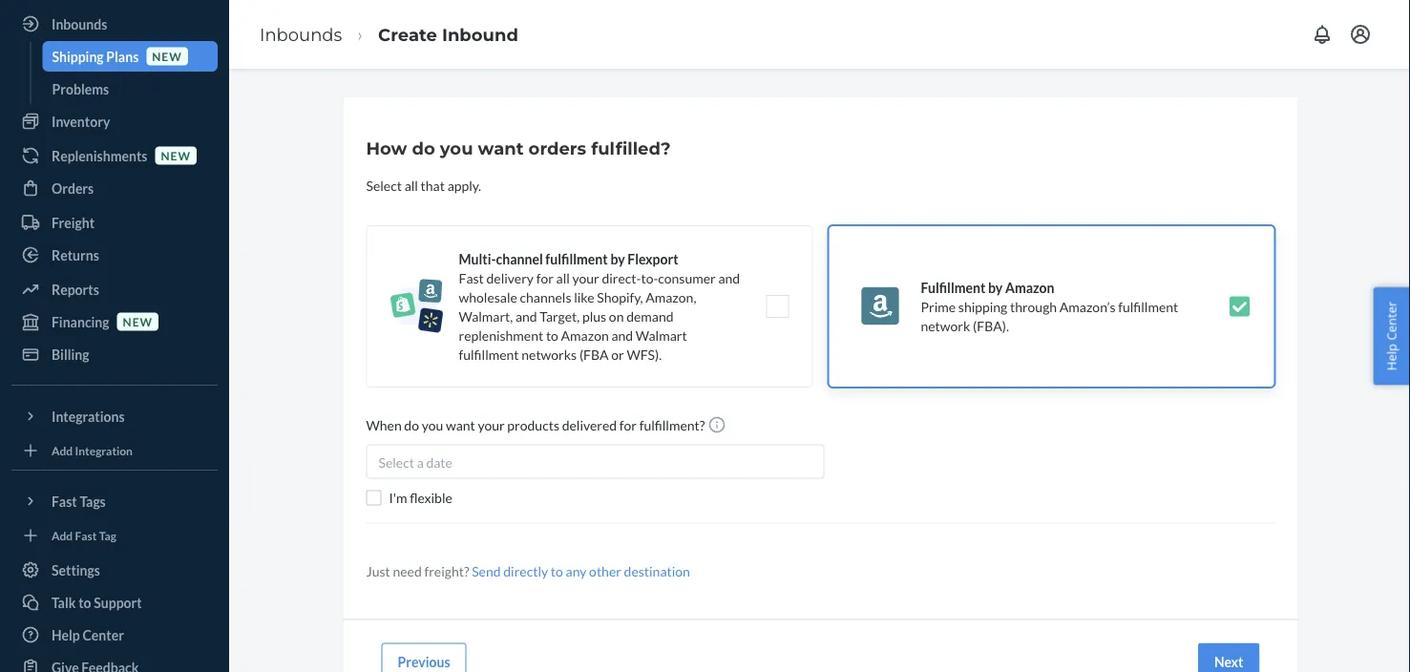 Task type: locate. For each thing, give the bounding box(es) containing it.
just need freight? send directly to any other destination
[[366, 564, 691, 580]]

1 vertical spatial for
[[620, 417, 637, 434]]

help center
[[1384, 302, 1401, 371], [52, 627, 124, 643]]

or
[[612, 346, 624, 363]]

1 vertical spatial want
[[446, 417, 476, 434]]

want
[[478, 138, 524, 159], [446, 417, 476, 434]]

multi-channel fulfillment by flexport fast delivery for all your direct-to-consumer and wholesale channels like shopify, amazon, walmart, and target, plus on demand replenishment to amazon and walmart fulfillment networks (fba or wfs).
[[459, 251, 740, 363]]

amazon up 'through'
[[1006, 279, 1055, 296]]

shipping
[[959, 299, 1008, 315]]

0 vertical spatial help center
[[1384, 302, 1401, 371]]

select down how
[[366, 177, 402, 193]]

by
[[611, 251, 625, 267], [989, 279, 1003, 296]]

you for how
[[440, 138, 473, 159]]

next button
[[1199, 643, 1260, 673]]

1 vertical spatial help center
[[52, 627, 124, 643]]

0 horizontal spatial inbounds link
[[11, 9, 218, 39]]

your
[[573, 270, 600, 286], [478, 417, 505, 434]]

new up orders link
[[161, 148, 191, 162]]

fast inside dropdown button
[[52, 493, 77, 510]]

shipping plans
[[52, 48, 139, 64]]

previous button
[[382, 643, 467, 673]]

wholesale
[[459, 289, 518, 305]]

by inside multi-channel fulfillment by flexport fast delivery for all your direct-to-consumer and wholesale channels like shopify, amazon, walmart, and target, plus on demand replenishment to amazon and walmart fulfillment networks (fba or wfs).
[[611, 251, 625, 267]]

direct-
[[602, 270, 641, 286]]

you for when
[[422, 417, 443, 434]]

and down channels
[[516, 308, 538, 324]]

returns
[[52, 247, 99, 263]]

do
[[412, 138, 435, 159], [404, 417, 419, 434]]

freight link
[[11, 207, 218, 238]]

0 horizontal spatial all
[[405, 177, 418, 193]]

1 vertical spatial fast
[[52, 493, 77, 510]]

you
[[440, 138, 473, 159], [422, 417, 443, 434]]

to right talk
[[78, 595, 91, 611]]

all left 'that'
[[405, 177, 418, 193]]

1 horizontal spatial by
[[989, 279, 1003, 296]]

fulfillment up like
[[546, 251, 608, 267]]

you up date
[[422, 417, 443, 434]]

for inside multi-channel fulfillment by flexport fast delivery for all your direct-to-consumer and wholesale channels like shopify, amazon, walmart, and target, plus on demand replenishment to amazon and walmart fulfillment networks (fba or wfs).
[[537, 270, 554, 286]]

center
[[1384, 302, 1401, 341], [83, 627, 124, 643]]

2 vertical spatial and
[[612, 327, 634, 343]]

by up direct-
[[611, 251, 625, 267]]

for right the delivered
[[620, 417, 637, 434]]

want up date
[[446, 417, 476, 434]]

2 vertical spatial new
[[123, 315, 153, 329]]

want for orders
[[478, 138, 524, 159]]

demand
[[627, 308, 674, 324]]

1 vertical spatial you
[[422, 417, 443, 434]]

your up like
[[573, 270, 600, 286]]

do right how
[[412, 138, 435, 159]]

add integration
[[52, 444, 133, 458]]

all up channels
[[556, 270, 570, 286]]

1 vertical spatial by
[[989, 279, 1003, 296]]

1 vertical spatial all
[[556, 270, 570, 286]]

open notifications image
[[1312, 23, 1335, 46]]

fast inside multi-channel fulfillment by flexport fast delivery for all your direct-to-consumer and wholesale channels like shopify, amazon, walmart, and target, plus on demand replenishment to amazon and walmart fulfillment networks (fba or wfs).
[[459, 270, 484, 286]]

walmart
[[636, 327, 687, 343]]

0 vertical spatial fast
[[459, 270, 484, 286]]

1 vertical spatial select
[[379, 455, 415, 471]]

add left integration
[[52, 444, 73, 458]]

help inside button
[[1384, 344, 1401, 371]]

1 vertical spatial add
[[52, 529, 73, 543]]

1 horizontal spatial inbounds link
[[260, 24, 342, 45]]

problems link
[[43, 74, 218, 104]]

add inside add fast tag link
[[52, 529, 73, 543]]

fast down multi-
[[459, 270, 484, 286]]

2 horizontal spatial and
[[719, 270, 740, 286]]

1 vertical spatial amazon
[[561, 327, 609, 343]]

networks
[[522, 346, 577, 363]]

settings link
[[11, 555, 218, 586]]

0 horizontal spatial your
[[478, 417, 505, 434]]

1 horizontal spatial your
[[573, 270, 600, 286]]

for
[[537, 270, 554, 286], [620, 417, 637, 434]]

create inbound link
[[378, 24, 519, 45]]

select
[[366, 177, 402, 193], [379, 455, 415, 471]]

do right when
[[404, 417, 419, 434]]

to up networks
[[546, 327, 559, 343]]

1 horizontal spatial center
[[1384, 302, 1401, 341]]

help center inside button
[[1384, 302, 1401, 371]]

do for how
[[412, 138, 435, 159]]

0 horizontal spatial amazon
[[561, 327, 609, 343]]

inventory
[[52, 113, 110, 129]]

0 vertical spatial want
[[478, 138, 524, 159]]

2 vertical spatial fulfillment
[[459, 346, 519, 363]]

i'm
[[389, 490, 407, 506]]

add
[[52, 444, 73, 458], [52, 529, 73, 543]]

0 horizontal spatial center
[[83, 627, 124, 643]]

help center link
[[11, 620, 218, 651]]

fulfillment
[[921, 279, 986, 296]]

all inside multi-channel fulfillment by flexport fast delivery for all your direct-to-consumer and wholesale channels like shopify, amazon, walmart, and target, plus on demand replenishment to amazon and walmart fulfillment networks (fba or wfs).
[[556, 270, 570, 286]]

0 vertical spatial help
[[1384, 344, 1401, 371]]

amazon inside the fulfillment by amazon prime shipping through amazon's fulfillment network (fba).
[[1006, 279, 1055, 296]]

1 vertical spatial do
[[404, 417, 419, 434]]

fulfillment inside the fulfillment by amazon prime shipping through amazon's fulfillment network (fba).
[[1119, 299, 1179, 315]]

amazon up (fba
[[561, 327, 609, 343]]

0 vertical spatial amazon
[[1006, 279, 1055, 296]]

your left products
[[478, 417, 505, 434]]

0 vertical spatial for
[[537, 270, 554, 286]]

0 vertical spatial all
[[405, 177, 418, 193]]

0 vertical spatial do
[[412, 138, 435, 159]]

inbound
[[442, 24, 519, 45]]

other
[[590, 564, 622, 580]]

add for add integration
[[52, 444, 73, 458]]

previous
[[398, 654, 450, 671]]

open account menu image
[[1350, 23, 1373, 46]]

amazon inside multi-channel fulfillment by flexport fast delivery for all your direct-to-consumer and wholesale channels like shopify, amazon, walmart, and target, plus on demand replenishment to amazon and walmart fulfillment networks (fba or wfs).
[[561, 327, 609, 343]]

1 horizontal spatial inbounds
[[260, 24, 342, 45]]

1 add from the top
[[52, 444, 73, 458]]

products
[[508, 417, 560, 434]]

inbounds inside breadcrumbs navigation
[[260, 24, 342, 45]]

and up or
[[612, 327, 634, 343]]

help center button
[[1374, 287, 1411, 385]]

1 horizontal spatial want
[[478, 138, 524, 159]]

amazon,
[[646, 289, 697, 305]]

to left the any
[[551, 564, 564, 580]]

0 vertical spatial add
[[52, 444, 73, 458]]

network
[[921, 318, 971, 334]]

fast left tag at bottom left
[[75, 529, 97, 543]]

new for financing
[[123, 315, 153, 329]]

and right consumer on the top of the page
[[719, 270, 740, 286]]

i'm flexible
[[389, 490, 453, 506]]

integrations button
[[11, 401, 218, 432]]

0 horizontal spatial help
[[52, 627, 80, 643]]

1 horizontal spatial amazon
[[1006, 279, 1055, 296]]

for up channels
[[537, 270, 554, 286]]

want up apply.
[[478, 138, 524, 159]]

1 horizontal spatial all
[[556, 270, 570, 286]]

0 vertical spatial center
[[1384, 302, 1401, 341]]

fulfillment down replenishment
[[459, 346, 519, 363]]

a
[[417, 455, 424, 471]]

0 vertical spatial by
[[611, 251, 625, 267]]

1 vertical spatial and
[[516, 308, 538, 324]]

inventory link
[[11, 106, 218, 137]]

1 vertical spatial center
[[83, 627, 124, 643]]

select left a
[[379, 455, 415, 471]]

new right the plans
[[152, 49, 182, 63]]

fulfillment right amazon's
[[1119, 299, 1179, 315]]

by up shipping
[[989, 279, 1003, 296]]

how
[[366, 138, 407, 159]]

add up settings
[[52, 529, 73, 543]]

1 vertical spatial fulfillment
[[1119, 299, 1179, 315]]

1 horizontal spatial fulfillment
[[546, 251, 608, 267]]

0 horizontal spatial by
[[611, 251, 625, 267]]

send directly to any other destination button
[[472, 562, 691, 581]]

1 horizontal spatial for
[[620, 417, 637, 434]]

help
[[1384, 344, 1401, 371], [52, 627, 80, 643]]

fast tags
[[52, 493, 106, 510]]

new down reports link
[[123, 315, 153, 329]]

1 vertical spatial new
[[161, 148, 191, 162]]

to inside button
[[78, 595, 91, 611]]

and
[[719, 270, 740, 286], [516, 308, 538, 324], [612, 327, 634, 343]]

inbounds link
[[11, 9, 218, 39], [260, 24, 342, 45]]

you up apply.
[[440, 138, 473, 159]]

0 vertical spatial new
[[152, 49, 182, 63]]

apply.
[[448, 177, 481, 193]]

2 vertical spatial fast
[[75, 529, 97, 543]]

talk
[[52, 595, 76, 611]]

to
[[546, 327, 559, 343], [551, 564, 564, 580], [78, 595, 91, 611]]

0 horizontal spatial want
[[446, 417, 476, 434]]

0 horizontal spatial for
[[537, 270, 554, 286]]

0 vertical spatial your
[[573, 270, 600, 286]]

0 horizontal spatial help center
[[52, 627, 124, 643]]

send
[[472, 564, 501, 580]]

support
[[94, 595, 142, 611]]

add inside add integration link
[[52, 444, 73, 458]]

0 vertical spatial to
[[546, 327, 559, 343]]

fast left the tags
[[52, 493, 77, 510]]

0 vertical spatial fulfillment
[[546, 251, 608, 267]]

2 vertical spatial to
[[78, 595, 91, 611]]

0 vertical spatial select
[[366, 177, 402, 193]]

amazon
[[1006, 279, 1055, 296], [561, 327, 609, 343]]

fulfillment
[[546, 251, 608, 267], [1119, 299, 1179, 315], [459, 346, 519, 363]]

0 vertical spatial you
[[440, 138, 473, 159]]

2 horizontal spatial fulfillment
[[1119, 299, 1179, 315]]

2 add from the top
[[52, 529, 73, 543]]

1 horizontal spatial help center
[[1384, 302, 1401, 371]]

1 horizontal spatial help
[[1384, 344, 1401, 371]]

None checkbox
[[366, 491, 382, 506]]



Task type: vqa. For each thing, say whether or not it's contained in the screenshot.
"supplier"
no



Task type: describe. For each thing, give the bounding box(es) containing it.
need
[[393, 564, 422, 580]]

add for add fast tag
[[52, 529, 73, 543]]

fulfillment by amazon prime shipping through amazon's fulfillment network (fba).
[[921, 279, 1179, 334]]

add fast tag link
[[11, 524, 218, 547]]

talk to support
[[52, 595, 142, 611]]

add integration link
[[11, 439, 218, 462]]

next
[[1215, 654, 1244, 671]]

billing
[[52, 346, 89, 363]]

add fast tag
[[52, 529, 116, 543]]

your inside multi-channel fulfillment by flexport fast delivery for all your direct-to-consumer and wholesale channels like shopify, amazon, walmart, and target, plus on demand replenishment to amazon and walmart fulfillment networks (fba or wfs).
[[573, 270, 600, 286]]

target,
[[540, 308, 580, 324]]

new for shipping plans
[[152, 49, 182, 63]]

shopify,
[[597, 289, 643, 305]]

tags
[[80, 493, 106, 510]]

plans
[[106, 48, 139, 64]]

replenishment
[[459, 327, 544, 343]]

inbounds link inside breadcrumbs navigation
[[260, 24, 342, 45]]

when do you want your products delivered for fulfillment?
[[366, 417, 708, 434]]

create inbound
[[378, 24, 519, 45]]

want for your
[[446, 417, 476, 434]]

how do you want orders fulfilled?
[[366, 138, 671, 159]]

tag
[[99, 529, 116, 543]]

0 horizontal spatial and
[[516, 308, 538, 324]]

replenishments
[[52, 148, 148, 164]]

breadcrumbs navigation
[[245, 7, 534, 62]]

1 horizontal spatial and
[[612, 327, 634, 343]]

through
[[1011, 299, 1058, 315]]

that
[[421, 177, 445, 193]]

create
[[378, 24, 437, 45]]

by inside the fulfillment by amazon prime shipping through amazon's fulfillment network (fba).
[[989, 279, 1003, 296]]

1 vertical spatial help
[[52, 627, 80, 643]]

for for delivery
[[537, 270, 554, 286]]

freight
[[52, 214, 95, 231]]

(fba
[[580, 346, 609, 363]]

flexport
[[628, 251, 679, 267]]

plus
[[583, 308, 607, 324]]

financing
[[52, 314, 109, 330]]

check square image
[[1229, 295, 1252, 318]]

walmart,
[[459, 308, 513, 324]]

center inside button
[[1384, 302, 1401, 341]]

delivered
[[562, 417, 617, 434]]

select for how
[[366, 177, 402, 193]]

billing link
[[11, 339, 218, 370]]

amazon's
[[1060, 299, 1116, 315]]

any
[[566, 564, 587, 580]]

settings
[[52, 562, 100, 578]]

flexible
[[410, 490, 453, 506]]

on
[[609, 308, 624, 324]]

to-
[[641, 270, 658, 286]]

destination
[[624, 564, 691, 580]]

1 vertical spatial to
[[551, 564, 564, 580]]

returns link
[[11, 240, 218, 270]]

0 vertical spatial and
[[719, 270, 740, 286]]

just
[[366, 564, 391, 580]]

channel
[[496, 251, 543, 267]]

shipping
[[52, 48, 104, 64]]

to inside multi-channel fulfillment by flexport fast delivery for all your direct-to-consumer and wholesale channels like shopify, amazon, walmart, and target, plus on demand replenishment to amazon and walmart fulfillment networks (fba or wfs).
[[546, 327, 559, 343]]

new for replenishments
[[161, 148, 191, 162]]

multi-
[[459, 251, 496, 267]]

fulfillment?
[[640, 417, 705, 434]]

do for when
[[404, 417, 419, 434]]

0 horizontal spatial fulfillment
[[459, 346, 519, 363]]

when
[[366, 417, 402, 434]]

(fba).
[[973, 318, 1010, 334]]

orders
[[52, 180, 94, 196]]

integration
[[75, 444, 133, 458]]

fast tags button
[[11, 486, 218, 517]]

orders link
[[11, 173, 218, 203]]

consumer
[[658, 270, 716, 286]]

0 horizontal spatial inbounds
[[52, 16, 107, 32]]

talk to support button
[[11, 587, 218, 618]]

prime
[[921, 299, 956, 315]]

reports
[[52, 281, 99, 298]]

select a date
[[379, 455, 453, 471]]

integrations
[[52, 408, 125, 425]]

for for delivered
[[620, 417, 637, 434]]

select for when
[[379, 455, 415, 471]]

select all that apply.
[[366, 177, 481, 193]]

directly
[[504, 564, 548, 580]]

wfs).
[[627, 346, 662, 363]]

delivery
[[487, 270, 534, 286]]

fulfilled?
[[592, 138, 671, 159]]

reports link
[[11, 274, 218, 305]]

problems
[[52, 81, 109, 97]]

date
[[426, 455, 453, 471]]

1 vertical spatial your
[[478, 417, 505, 434]]

channels
[[520, 289, 572, 305]]

freight?
[[425, 564, 470, 580]]



